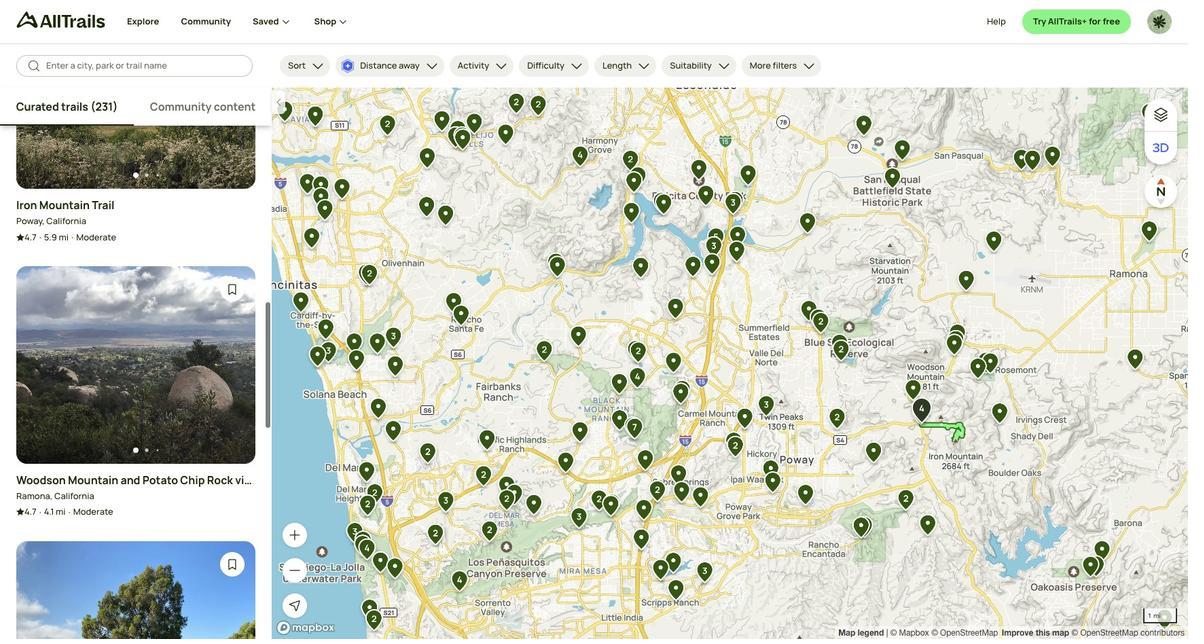 Task type: vqa. For each thing, say whether or not it's contained in the screenshot.
'Navigate next' IMAGE corresponding to Add to list icon corresponding to Navigate previous icon
yes



Task type: describe. For each thing, give the bounding box(es) containing it.
more
[[750, 59, 771, 72]]

zoom map in image
[[288, 529, 302, 542]]

map options image
[[1153, 107, 1170, 123]]

distance
[[360, 59, 397, 72]]

mi for woodson
[[56, 506, 66, 518]]

1 add to list image from the top
[[226, 283, 239, 296]]

map
[[839, 628, 856, 638]]

woodson
[[16, 473, 66, 488]]

poway,
[[16, 215, 45, 227]]

mi for iron
[[59, 231, 69, 243]]

2 openstreetmap from the left
[[1081, 629, 1139, 638]]

alltrails+
[[1049, 15, 1088, 27]]

more filters button
[[742, 55, 822, 77]]

community for community content
[[150, 99, 212, 114]]

alltrails link
[[16, 12, 127, 34]]

trail
[[92, 198, 115, 213]]

for
[[1089, 15, 1102, 27]]

activity button
[[450, 55, 514, 77]]

1 mi
[[1149, 612, 1161, 620]]

chip
[[180, 473, 205, 488]]

contributors
[[1141, 629, 1185, 638]]

california inside iron mountain trail poway, california
[[46, 215, 86, 227]]

|
[[887, 629, 889, 638]]

this
[[1036, 628, 1051, 638]]

zoom map out image
[[288, 564, 302, 578]]

shop button
[[314, 0, 350, 44]]

shop link
[[314, 0, 350, 44]]

67
[[278, 473, 290, 488]]

navigate next image for 1st add to list icon from the top
[[226, 358, 239, 372]]

4.7 · 4.1 mi · moderate
[[24, 506, 113, 519]]

navigate previous image for 2nd add to list icon from the top of the page
[[33, 633, 46, 640]]

community content tab
[[134, 88, 272, 126]]

sort button
[[280, 55, 330, 77]]

2 © from the left
[[932, 629, 938, 638]]

saved
[[253, 15, 279, 27]]

suitability
[[670, 59, 712, 72]]

© mapbox link
[[891, 629, 930, 638]]

curated trails (231)
[[16, 99, 118, 114]]

difficulty
[[528, 59, 565, 72]]

suitability button
[[662, 55, 737, 77]]

mountain for and
[[68, 473, 118, 488]]

2 add to list image from the top
[[226, 558, 239, 571]]

more filters
[[750, 59, 797, 72]]

content
[[214, 99, 256, 114]]

free
[[1103, 15, 1121, 27]]

· right 5.9
[[71, 231, 74, 244]]

rock
[[207, 473, 233, 488]]

· right 4.1
[[68, 506, 71, 519]]

distance away button
[[336, 55, 444, 77]]

activity
[[458, 59, 490, 72]]

kendall image
[[1148, 10, 1172, 34]]

© openstreetmap contributors link
[[1072, 629, 1185, 638]]

curated
[[16, 99, 59, 114]]

tab list containing curated trails (231)
[[0, 88, 272, 126]]

saved link
[[253, 0, 293, 44]]

moderate for and
[[73, 506, 113, 518]]

curated trails (231) tab
[[0, 88, 134, 126]]

5.9
[[44, 231, 57, 243]]

mountain for trail
[[39, 198, 90, 213]]

1 openstreetmap from the left
[[941, 629, 999, 638]]

· left 5.9
[[39, 231, 41, 244]]



Task type: locate. For each thing, give the bounding box(es) containing it.
community
[[181, 15, 231, 27], [150, 99, 212, 114]]

add to list image
[[226, 283, 239, 296], [226, 558, 239, 571]]

community left content
[[150, 99, 212, 114]]

1 vertical spatial california
[[54, 490, 94, 502]]

difficulty button
[[519, 55, 589, 77]]

community link
[[181, 0, 231, 44]]

1 horizontal spatial openstreetmap
[[1081, 629, 1139, 638]]

legend
[[858, 628, 884, 638]]

©
[[891, 629, 897, 638], [932, 629, 938, 638], [1072, 629, 1079, 638]]

0 vertical spatial 4.7
[[24, 231, 36, 243]]

try alltrails+ for free
[[1034, 15, 1121, 27]]

distance away
[[360, 59, 420, 72]]

map legend | © mapbox © openstreetmap improve this map © openstreetmap contributors
[[839, 628, 1185, 638]]

california
[[46, 215, 86, 227], [54, 490, 94, 502]]

community left saved
[[181, 15, 231, 27]]

list containing map legend
[[839, 627, 1185, 640]]

4.7 · 5.9 mi · moderate
[[24, 231, 116, 244]]

length
[[603, 59, 632, 72]]

hwy
[[253, 473, 275, 488]]

mi
[[59, 231, 69, 243], [56, 506, 66, 518], [1154, 612, 1161, 620]]

alltrails image
[[16, 12, 105, 28]]

community inside tab
[[150, 99, 212, 114]]

help
[[988, 15, 1006, 27]]

improve
[[1002, 628, 1034, 638]]

navigate previous image
[[33, 358, 46, 372], [33, 633, 46, 640]]

woodson mountain and potato chip rock via hwy 67 ramona, california
[[16, 473, 290, 502]]

away
[[399, 59, 420, 72]]

1 4.7 from the top
[[24, 231, 36, 243]]

california inside woodson mountain and potato chip rock via hwy 67 ramona, california
[[54, 490, 94, 502]]

openstreetmap
[[941, 629, 999, 638], [1081, 629, 1139, 638]]

2 navigate next image from the top
[[226, 633, 239, 640]]

0 vertical spatial moderate
[[76, 231, 116, 243]]

1 horizontal spatial ©
[[932, 629, 938, 638]]

list
[[839, 627, 1185, 640]]

shop
[[314, 15, 337, 27]]

© openstreetmap link
[[932, 629, 999, 638]]

improve this map link
[[1002, 628, 1070, 638]]

0 vertical spatial community
[[181, 15, 231, 27]]

close this dialog image
[[1152, 582, 1166, 596]]

mi right 5.9
[[59, 231, 69, 243]]

explore link
[[127, 0, 159, 44]]

current location image
[[288, 599, 302, 613]]

0 vertical spatial mi
[[59, 231, 69, 243]]

reset north and pitch image
[[1148, 178, 1175, 205]]

0 vertical spatial navigate next image
[[226, 358, 239, 372]]

© right map
[[1072, 629, 1079, 638]]

saved button
[[253, 0, 314, 44]]

4.7
[[24, 231, 36, 243], [24, 506, 36, 518]]

iron mountain trail poway, california
[[16, 198, 115, 227]]

4.7 down ramona,
[[24, 506, 36, 518]]

navigate next image for 2nd add to list icon from the top of the page
[[226, 633, 239, 640]]

· left 4.1
[[39, 506, 41, 519]]

navigate previous image for 1st add to list icon from the top
[[33, 358, 46, 372]]

(231)
[[91, 99, 118, 114]]

california up 4.7 · 5.9 mi · moderate
[[46, 215, 86, 227]]

california up 4.7 · 4.1 mi · moderate
[[54, 490, 94, 502]]

mi inside 4.7 · 4.1 mi · moderate
[[56, 506, 66, 518]]

ramona,
[[16, 490, 53, 502]]

1 vertical spatial community
[[150, 99, 212, 114]]

mountain inside woodson mountain and potato chip rock via hwy 67 ramona, california
[[68, 473, 118, 488]]

1 vertical spatial navigate previous image
[[33, 633, 46, 640]]

try
[[1034, 15, 1047, 27]]

2 horizontal spatial ©
[[1072, 629, 1079, 638]]

openstreetmap left the "improve"
[[941, 629, 999, 638]]

mountain inside iron mountain trail poway, california
[[39, 198, 90, 213]]

mapbox
[[900, 629, 930, 638]]

community for community
[[181, 15, 231, 27]]

mi right 1
[[1154, 612, 1161, 620]]

1 © from the left
[[891, 629, 897, 638]]

moderate inside 4.7 · 5.9 mi · moderate
[[76, 231, 116, 243]]

map legend link
[[839, 628, 887, 638]]

2 4.7 from the top
[[24, 506, 36, 518]]

1 navigate previous image from the top
[[33, 358, 46, 372]]

0 vertical spatial add to list image
[[226, 283, 239, 296]]

2 navigate previous image from the top
[[33, 633, 46, 640]]

4.7 inside 4.7 · 4.1 mi · moderate
[[24, 506, 36, 518]]

mi inside 4.7 · 5.9 mi · moderate
[[59, 231, 69, 243]]

4.7 inside 4.7 · 5.9 mi · moderate
[[24, 231, 36, 243]]

mi right 4.1
[[56, 506, 66, 518]]

explore
[[127, 15, 159, 27]]

1 vertical spatial moderate
[[73, 506, 113, 518]]

4.7 down poway,
[[24, 231, 36, 243]]

4.7 for iron
[[24, 231, 36, 243]]

moderate down trail
[[76, 231, 116, 243]]

2 vertical spatial mi
[[1154, 612, 1161, 620]]

mountain
[[39, 198, 90, 213], [68, 473, 118, 488]]

mountain up 4.7 · 5.9 mi · moderate
[[39, 198, 90, 213]]

3 © from the left
[[1072, 629, 1079, 638]]

·
[[39, 231, 41, 244], [71, 231, 74, 244], [39, 506, 41, 519], [68, 506, 71, 519]]

0 horizontal spatial openstreetmap
[[941, 629, 999, 638]]

openstreetmap right map
[[1081, 629, 1139, 638]]

© right mapbox
[[932, 629, 938, 638]]

potato
[[142, 473, 178, 488]]

1 vertical spatial navigate next image
[[226, 633, 239, 640]]

navigate next image
[[226, 358, 239, 372], [226, 633, 239, 640]]

1 vertical spatial add to list image
[[226, 558, 239, 571]]

try alltrails+ for free link
[[1023, 10, 1132, 34]]

1 vertical spatial 4.7
[[24, 506, 36, 518]]

0 vertical spatial navigate previous image
[[33, 358, 46, 372]]

selected trailhead image
[[908, 395, 937, 430]]

0 vertical spatial mountain
[[39, 198, 90, 213]]

0 vertical spatial california
[[46, 215, 86, 227]]

length button
[[595, 55, 657, 77]]

sort
[[288, 59, 306, 72]]

help link
[[988, 10, 1006, 34]]

1 vertical spatial mountain
[[68, 473, 118, 488]]

mountain left and
[[68, 473, 118, 488]]

map region
[[272, 88, 1189, 640]]

4.1
[[44, 506, 54, 518]]

iron
[[16, 198, 37, 213]]

© right the |
[[891, 629, 897, 638]]

Enter a city, park or trail name field
[[46, 59, 242, 73]]

trails
[[61, 99, 88, 114]]

filters
[[773, 59, 797, 72]]

dialog
[[0, 0, 1189, 640]]

map
[[1053, 628, 1070, 638]]

enable 3d map image
[[1153, 140, 1170, 156]]

moderate for trail
[[76, 231, 116, 243]]

1
[[1149, 612, 1152, 620]]

community content
[[150, 99, 256, 114]]

None search field
[[16, 55, 253, 77]]

0 horizontal spatial ©
[[891, 629, 897, 638]]

via
[[235, 473, 251, 488]]

4.7 for woodson
[[24, 506, 36, 518]]

moderate right 4.1
[[73, 506, 113, 518]]

moderate inside 4.7 · 4.1 mi · moderate
[[73, 506, 113, 518]]

1 vertical spatial mi
[[56, 506, 66, 518]]

moderate
[[76, 231, 116, 243], [73, 506, 113, 518]]

1 navigate next image from the top
[[226, 358, 239, 372]]

tab list
[[0, 88, 272, 126]]

and
[[121, 473, 140, 488]]



